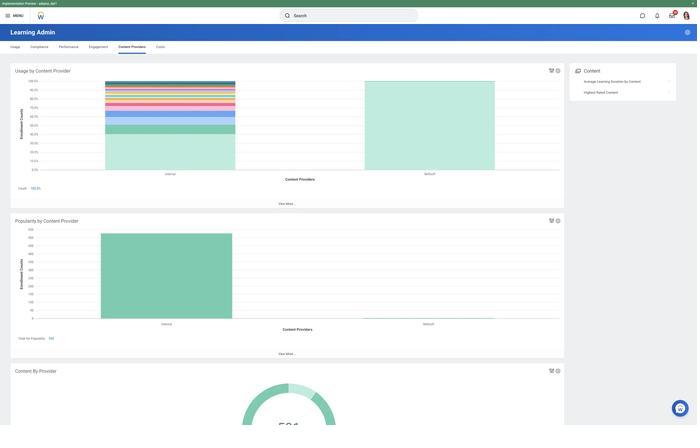 Task type: locate. For each thing, give the bounding box(es) containing it.
2 view more ... from the top
[[278, 353, 296, 356]]

2 view from the top
[[278, 353, 285, 356]]

0 vertical spatial ...
[[294, 202, 296, 206]]

total
[[18, 337, 25, 341]]

0 vertical spatial more
[[286, 202, 293, 206]]

1 vertical spatial usage
[[15, 68, 28, 74]]

0 vertical spatial provider
[[53, 68, 70, 74]]

justify image
[[5, 13, 11, 19]]

1 chevron right image from the top
[[666, 78, 673, 83]]

chevron right image inside average learning duration by content link
[[666, 78, 673, 83]]

-
[[37, 2, 38, 5]]

1 vertical spatial view more ...
[[278, 353, 296, 356]]

30 button
[[666, 10, 678, 21]]

... for usage by content provider
[[294, 202, 296, 206]]

count
[[18, 187, 27, 191]]

admin
[[37, 29, 55, 36]]

0 vertical spatial view more ...
[[278, 202, 296, 206]]

highest rated content
[[584, 91, 618, 95]]

configure and view chart data image
[[549, 368, 555, 374]]

list containing average learning duration by content
[[570, 76, 676, 98]]

1 horizontal spatial learning
[[597, 80, 610, 84]]

100.0% button
[[31, 187, 41, 191]]

by for usage by content provider
[[29, 68, 34, 74]]

menu group image
[[574, 67, 581, 74]]

configure this page image
[[685, 29, 691, 36]]

2 vertical spatial by
[[37, 219, 42, 224]]

menu
[[13, 13, 23, 18]]

1 configure and view chart data image from the top
[[549, 67, 555, 74]]

view inside usage by content provider element
[[278, 202, 285, 206]]

average learning duration by content
[[584, 80, 641, 84]]

0 vertical spatial usage
[[10, 45, 20, 49]]

1 vertical spatial view more ... link
[[10, 350, 564, 359]]

...
[[294, 202, 296, 206], [294, 353, 296, 356]]

by
[[29, 68, 34, 74], [625, 80, 628, 84], [37, 219, 42, 224]]

learning admin
[[10, 29, 55, 36]]

configure usage by content provider image
[[555, 68, 561, 74]]

content providers
[[118, 45, 146, 49]]

view more ...
[[278, 202, 296, 206], [278, 353, 296, 356]]

1 vertical spatial learning
[[597, 80, 610, 84]]

learning up the highest rated content
[[597, 80, 610, 84]]

Search Workday  search field
[[294, 10, 407, 21]]

... inside usage by content provider element
[[294, 202, 296, 206]]

usage for usage by content provider
[[15, 68, 28, 74]]

usage inside tab list
[[10, 45, 20, 49]]

1 more from the top
[[286, 202, 293, 206]]

1 horizontal spatial by
[[37, 219, 42, 224]]

1 view more ... link from the top
[[10, 200, 564, 208]]

configure and view chart data image inside popularity by content provider element
[[549, 218, 555, 224]]

tab list containing usage
[[5, 41, 692, 54]]

popularity by content provider element
[[10, 214, 564, 359]]

... inside popularity by content provider element
[[294, 353, 296, 356]]

2 more from the top
[[286, 353, 293, 356]]

notifications large image
[[655, 13, 660, 18]]

0 horizontal spatial by
[[29, 68, 34, 74]]

1 view from the top
[[278, 202, 285, 206]]

learning
[[10, 29, 35, 36], [597, 80, 610, 84]]

compliance
[[30, 45, 48, 49]]

view
[[278, 202, 285, 206], [278, 353, 285, 356]]

by inside popularity by content provider element
[[37, 219, 42, 224]]

chevron right image inside highest rated content link
[[666, 89, 673, 94]]

1 vertical spatial provider
[[61, 219, 78, 224]]

view more ... inside usage by content provider element
[[278, 202, 296, 206]]

implementation preview -   adeptai_dpt1
[[2, 2, 57, 5]]

view more ... link
[[10, 200, 564, 208], [10, 350, 564, 359]]

by inside usage by content provider element
[[29, 68, 34, 74]]

configure and view chart data image for usage by content provider
[[549, 67, 555, 74]]

costs
[[156, 45, 165, 49]]

list
[[570, 76, 676, 98]]

tab list
[[5, 41, 692, 54]]

usage
[[10, 45, 20, 49], [15, 68, 28, 74]]

more inside popularity by content provider element
[[286, 353, 293, 356]]

1 vertical spatial chevron right image
[[666, 89, 673, 94]]

0 vertical spatial configure and view chart data image
[[549, 67, 555, 74]]

view more ... for usage by content provider
[[278, 202, 296, 206]]

configure and view chart data image left configure usage by content provider image at the top of the page
[[549, 67, 555, 74]]

0 vertical spatial view more ... link
[[10, 200, 564, 208]]

learning down 'menu'
[[10, 29, 35, 36]]

performance
[[59, 45, 79, 49]]

view more ... inside popularity by content provider element
[[278, 353, 296, 356]]

2 ... from the top
[[294, 353, 296, 356]]

100.0%
[[31, 187, 41, 191]]

view more ... link for usage by content provider
[[10, 200, 564, 208]]

1 vertical spatial by
[[625, 80, 628, 84]]

0 vertical spatial by
[[29, 68, 34, 74]]

0 horizontal spatial learning
[[10, 29, 35, 36]]

1 vertical spatial configure and view chart data image
[[549, 218, 555, 224]]

1 vertical spatial view
[[278, 353, 285, 356]]

2 chevron right image from the top
[[666, 89, 673, 94]]

1 ... from the top
[[294, 202, 296, 206]]

1 vertical spatial more
[[286, 353, 293, 356]]

0 vertical spatial view
[[278, 202, 285, 206]]

content by provider
[[15, 369, 56, 374]]

content
[[118, 45, 130, 49], [35, 68, 52, 74], [584, 68, 600, 74], [629, 80, 641, 84], [606, 91, 618, 95], [43, 219, 60, 224], [15, 369, 32, 374]]

chevron right image for average learning duration by content
[[666, 78, 673, 83]]

2 configure and view chart data image from the top
[[549, 218, 555, 224]]

1 view more ... from the top
[[278, 202, 296, 206]]

provider
[[53, 68, 70, 74], [61, 219, 78, 224], [39, 369, 56, 374]]

configure and view chart data image left configure popularity by content provider image
[[549, 218, 555, 224]]

more
[[286, 202, 293, 206], [286, 353, 293, 356]]

configure and view chart data image inside usage by content provider element
[[549, 67, 555, 74]]

more inside usage by content provider element
[[286, 202, 293, 206]]

30
[[674, 11, 677, 14]]

1 vertical spatial ...
[[294, 353, 296, 356]]

providers
[[131, 45, 146, 49]]

2 horizontal spatial by
[[625, 80, 628, 84]]

2 view more ... link from the top
[[10, 350, 564, 359]]

popularity
[[15, 219, 36, 224], [31, 337, 45, 341]]

total for popularity
[[18, 337, 45, 341]]

configure and view chart data image
[[549, 67, 555, 74], [549, 218, 555, 224]]

view inside popularity by content provider element
[[278, 353, 285, 356]]

average learning duration by content link
[[570, 76, 676, 87]]

0 vertical spatial chevron right image
[[666, 78, 673, 83]]

chevron right image
[[666, 78, 673, 83], [666, 89, 673, 94]]



Task type: vqa. For each thing, say whether or not it's contained in the screenshot.
... in the "Popularity by Content Provider" element
yes



Task type: describe. For each thing, give the bounding box(es) containing it.
profile logan mcneil image
[[683, 12, 691, 21]]

menu button
[[0, 7, 30, 24]]

duration
[[611, 80, 624, 84]]

view more ... for popularity by content provider
[[278, 353, 296, 356]]

close environment banner image
[[691, 2, 695, 5]]

1 vertical spatial popularity
[[31, 337, 45, 341]]

by inside average learning duration by content link
[[625, 80, 628, 84]]

530
[[49, 337, 54, 341]]

for
[[26, 337, 30, 341]]

implementation
[[2, 2, 24, 5]]

usage by content provider element
[[10, 63, 564, 208]]

menu banner
[[0, 0, 697, 24]]

more for popularity by content provider
[[286, 353, 293, 356]]

engagement
[[89, 45, 108, 49]]

view more ... link for popularity by content provider
[[10, 350, 564, 359]]

by for popularity by content provider
[[37, 219, 42, 224]]

average
[[584, 80, 596, 84]]

530 button
[[49, 337, 55, 341]]

more for usage by content provider
[[286, 202, 293, 206]]

rated
[[597, 91, 605, 95]]

usage by content provider
[[15, 68, 70, 74]]

0 vertical spatial learning
[[10, 29, 35, 36]]

learning admin main content
[[0, 24, 697, 426]]

content inside tab list
[[118, 45, 130, 49]]

0 vertical spatial popularity
[[15, 219, 36, 224]]

inbox large image
[[669, 13, 675, 18]]

configure popularity by content provider image
[[555, 218, 561, 224]]

highest
[[584, 91, 596, 95]]

by
[[33, 369, 38, 374]]

provider for usage by content provider
[[53, 68, 70, 74]]

highest rated content link
[[570, 87, 676, 98]]

popularity by content provider
[[15, 219, 78, 224]]

... for popularity by content provider
[[294, 353, 296, 356]]

adeptai_dpt1
[[39, 2, 57, 5]]

provider for popularity by content provider
[[61, 219, 78, 224]]

2 vertical spatial provider
[[39, 369, 56, 374]]

chevron right image for highest rated content
[[666, 89, 673, 94]]

content by provider element
[[10, 364, 564, 426]]

list inside learning admin main content
[[570, 76, 676, 98]]

tab list inside learning admin main content
[[5, 41, 692, 54]]

search image
[[284, 13, 291, 19]]

preview
[[25, 2, 36, 5]]

view for popularity by content provider
[[278, 353, 285, 356]]

usage for usage
[[10, 45, 20, 49]]

view for usage by content provider
[[278, 202, 285, 206]]

configure content by provider image
[[555, 369, 561, 374]]

configure and view chart data image for popularity by content provider
[[549, 218, 555, 224]]



